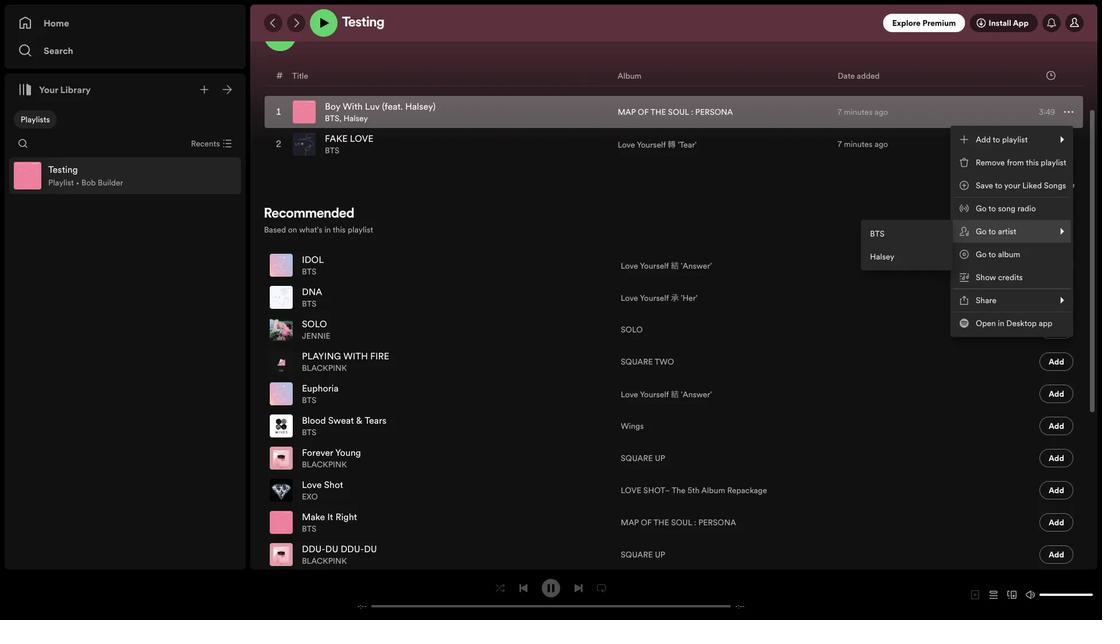 Task type: vqa. For each thing, say whether or not it's contained in the screenshot.


Task type: locate. For each thing, give the bounding box(es) containing it.
0 vertical spatial 7 minutes ago
[[838, 107, 888, 117]]

blackpink link for ddu-
[[302, 556, 347, 566]]

1 vertical spatial in
[[998, 318, 1005, 329]]

library
[[60, 83, 91, 96]]

to left song
[[989, 203, 996, 214]]

1 vertical spatial ago
[[875, 139, 888, 150]]

1 vertical spatial playlist
[[1041, 157, 1067, 168]]

0 vertical spatial playlist
[[1003, 134, 1028, 145]]

2 horizontal spatial playlist
[[1041, 157, 1067, 168]]

cell for solo
[[1040, 314, 1074, 345]]

bts link inside dna cell
[[302, 298, 317, 309]]

2 love yourself 結 'answer' from the top
[[621, 389, 712, 400]]

playlist right what's
[[348, 224, 373, 235]]

0 vertical spatial in
[[325, 224, 331, 235]]

結 up the 承
[[671, 260, 679, 271]]

playlist inside recommended based on what's in this playlist
[[348, 224, 373, 235]]

1 square up from the top
[[621, 453, 665, 464]]

1 vertical spatial 7
[[838, 139, 842, 150]]

to for artist
[[989, 226, 996, 237]]

open in desktop app button
[[953, 312, 1071, 335]]

1 vertical spatial square
[[621, 453, 653, 464]]

0 vertical spatial persona
[[696, 107, 733, 117]]

this inside button
[[1026, 157, 1039, 168]]

recommended based on what's in this playlist
[[264, 207, 373, 235]]

bts inside blood sweat & tears bts
[[302, 427, 317, 438]]

bts link for dna
[[302, 298, 317, 309]]

in inside recommended based on what's in this playlist
[[325, 224, 331, 235]]

bts inside euphoria bts
[[302, 395, 317, 406]]

1 horizontal spatial ddu-
[[341, 543, 364, 556]]

1 horizontal spatial solo
[[621, 324, 643, 335]]

playing
[[302, 350, 341, 363]]

up for forever young
[[655, 453, 665, 464]]

love yourself 結 'answer' down two
[[621, 389, 712, 400]]

soul for bottom 'map of the soul : persona' link
[[671, 517, 692, 528]]

to left 'album'
[[989, 249, 996, 260]]

1 go from the top
[[976, 203, 987, 214]]

love shot– the 5th album repackage link
[[621, 485, 767, 496]]

3:49 cell
[[1011, 96, 1074, 127]]

blackpink link up euphoria link on the left
[[302, 363, 347, 374]]

1 horizontal spatial halsey link
[[864, 245, 951, 268]]

in
[[325, 224, 331, 235], [998, 318, 1005, 329]]

1 menu from the top
[[861, 126, 1074, 337]]

solo for solo
[[621, 324, 643, 335]]

None search field
[[14, 134, 32, 153]]

square up link for forever young
[[621, 453, 665, 464]]

ddu- down right
[[341, 543, 364, 556]]

3 go from the top
[[976, 249, 987, 260]]

list item containing playlist
[[9, 157, 241, 194]]

1 vertical spatial map of the soul : persona link
[[621, 517, 736, 528]]

love inside love yourself 承 'her' link
[[621, 292, 638, 303]]

add button for ddu-
[[1040, 546, 1074, 564]]

group containing playlist
[[9, 157, 241, 194]]

2 7 from the top
[[838, 139, 842, 150]]

bts inside idol bts
[[302, 266, 317, 277]]

soul for topmost 'map of the soul : persona' link
[[668, 107, 689, 117]]

1 horizontal spatial :-
[[738, 602, 742, 611]]

to left the your
[[995, 180, 1003, 191]]

Playlists checkbox
[[14, 110, 57, 129]]

1 love yourself 結 'answer' link from the top
[[621, 259, 712, 271]]

map
[[618, 107, 636, 117], [621, 517, 639, 528]]

2 -:-- from the left
[[736, 602, 745, 611]]

persona
[[696, 107, 733, 117], [699, 517, 736, 528]]

2 menu from the top
[[861, 220, 953, 270]]

-
[[357, 602, 360, 611], [364, 602, 367, 611], [736, 602, 738, 611], [742, 602, 745, 611]]

2 blackpink from the top
[[302, 459, 347, 470]]

love inside the 'love shot exo'
[[302, 479, 322, 491]]

map of the soul : persona down "the"
[[621, 517, 736, 528]]

0 horizontal spatial :-
[[360, 602, 364, 611]]

7 inside fake love row
[[838, 139, 842, 150]]

make it right cell
[[270, 507, 362, 538]]

more
[[1055, 179, 1075, 190]]

0 vertical spatial of
[[638, 107, 649, 117]]

your library button
[[14, 78, 95, 101]]

1 vertical spatial go
[[976, 226, 987, 237]]

: down love shot– the 5th album repackage link
[[694, 517, 697, 528]]

bts link for euphoria
[[302, 395, 317, 406]]

love yourself 結 'answer' link up love yourself 承 'her' link
[[621, 259, 712, 271]]

bts link for blood
[[302, 427, 317, 438]]

7
[[838, 107, 842, 117], [838, 139, 842, 150]]

0 vertical spatial halsey link
[[344, 113, 368, 124]]

cell right credits on the top right of the page
[[1040, 250, 1074, 281]]

1 vertical spatial map of the soul : persona
[[621, 517, 736, 528]]

cell up the app
[[1040, 282, 1074, 313]]

album up "boy with luv (feat. halsey)" row
[[618, 70, 642, 81]]

2 vertical spatial playlist
[[348, 224, 373, 235]]

in right what's
[[325, 224, 331, 235]]

love yourself 結 'answer' link for idol
[[621, 259, 712, 271]]

go down save
[[976, 203, 987, 214]]

2 square up from the top
[[621, 549, 665, 560]]

from
[[1007, 157, 1024, 168]]

1 ago from the top
[[875, 107, 888, 117]]

solo up square two
[[621, 324, 643, 335]]

of
[[638, 107, 649, 117], [641, 517, 652, 528]]

persona down love shot– the 5th album repackage
[[699, 517, 736, 528]]

bts link inside euphoria cell
[[302, 395, 317, 406]]

show
[[976, 272, 996, 283]]

0 vertical spatial 結
[[671, 260, 679, 271]]

solo for solo jennie
[[302, 318, 327, 330]]

: up 'tear'
[[691, 107, 694, 117]]

the
[[651, 107, 666, 117], [654, 517, 669, 528]]

blackpink inside playing with fire blackpink
[[302, 363, 347, 374]]

1 horizontal spatial halsey
[[870, 251, 895, 262]]

blackpink link up love shot link
[[302, 459, 347, 470]]

0 vertical spatial blackpink link
[[302, 363, 347, 374]]

save to your liked songs
[[976, 180, 1067, 191]]

love yourself 結 'answer' up love yourself 承 'her' link
[[621, 260, 712, 271]]

0 horizontal spatial album
[[618, 70, 642, 81]]

0 horizontal spatial solo link
[[302, 318, 327, 330]]

add for fire
[[1049, 356, 1065, 367]]

1 horizontal spatial :
[[694, 517, 697, 528]]

0 horizontal spatial halsey link
[[344, 113, 368, 124]]

forever young blackpink
[[302, 446, 361, 470]]

0 vertical spatial 7
[[838, 107, 842, 117]]

2 7 minutes ago from the top
[[838, 139, 888, 150]]

2 vertical spatial blackpink link
[[302, 556, 347, 566]]

blackpink link for playing
[[302, 363, 347, 374]]

0 vertical spatial map
[[618, 107, 636, 117]]

1 vertical spatial album
[[702, 485, 725, 496]]

0 vertical spatial love yourself 結 'answer' link
[[621, 259, 712, 271]]

2 minutes from the top
[[844, 139, 873, 150]]

blackpink link
[[302, 363, 347, 374], [302, 459, 347, 470], [302, 556, 347, 566]]

dna cell
[[270, 282, 327, 313]]

solo jennie
[[302, 318, 331, 341]]

# column header
[[276, 65, 283, 86]]

2 love yourself 結 'answer' link from the top
[[621, 388, 712, 400]]

solo link down "dna bts"
[[302, 318, 327, 330]]

volume high image
[[1026, 590, 1035, 599]]

cell right the desktop
[[1040, 314, 1074, 345]]

this right from
[[1026, 157, 1039, 168]]

go inside dropdown button
[[976, 226, 987, 237]]

1 love yourself 結 'answer' from the top
[[621, 260, 712, 271]]

cell
[[1011, 129, 1074, 160], [1040, 250, 1074, 281], [1040, 282, 1074, 313], [1040, 314, 1074, 345]]

go back image
[[269, 18, 278, 28]]

1 square from the top
[[621, 356, 653, 367]]

love yourself 結 'answer' link
[[621, 259, 712, 271], [621, 388, 712, 400]]

ago inside fake love row
[[875, 139, 888, 150]]

2 vertical spatial go
[[976, 249, 987, 260]]

with
[[344, 350, 368, 363]]

1 horizontal spatial in
[[998, 318, 1005, 329]]

minutes inside fake love row
[[844, 139, 873, 150]]

2 go from the top
[[976, 226, 987, 237]]

1 7 from the top
[[838, 107, 842, 117]]

recommended
[[264, 207, 354, 221]]

soul inside "boy with luv (feat. halsey)" row
[[668, 107, 689, 117]]

blackpink
[[302, 363, 347, 374], [302, 459, 347, 470], [302, 556, 347, 566]]

3 add button from the top
[[1040, 417, 1074, 435]]

1 vertical spatial soul
[[671, 517, 692, 528]]

home link
[[18, 11, 232, 34]]

forever young cell
[[270, 443, 366, 474]]

ddu-du ddu-du link
[[302, 543, 377, 556]]

add inside dropdown button
[[976, 134, 991, 145]]

yourself left 轉
[[637, 139, 666, 150]]

結 for euphoria
[[671, 389, 679, 400]]

1 ddu- from the left
[[302, 543, 325, 556]]

add for ddu-
[[1049, 549, 1065, 560]]

list item
[[9, 157, 241, 194]]

1 vertical spatial blackpink link
[[302, 459, 347, 470]]

share button
[[953, 289, 1071, 312]]

bts
[[325, 113, 340, 124], [325, 145, 340, 156], [870, 228, 885, 239], [302, 266, 317, 277], [302, 298, 317, 309], [302, 395, 317, 406], [302, 427, 317, 438], [302, 523, 317, 534]]

Disable repeat checkbox
[[593, 579, 611, 597]]

love yourself 結 'answer'
[[621, 260, 712, 271], [621, 389, 712, 400]]

3:49
[[1039, 107, 1055, 117]]

1 vertical spatial love yourself 結 'answer' link
[[621, 388, 712, 400]]

on
[[288, 224, 297, 235]]

map of the soul : persona inside "boy with luv (feat. halsey)" row
[[618, 107, 733, 117]]

love yourself 結 'answer' link down two
[[621, 388, 712, 400]]

1 vertical spatial halsey link
[[864, 245, 951, 268]]

love shot link
[[302, 479, 343, 491]]

playlist • bob builder
[[48, 177, 123, 188]]

bts inside fake love bts
[[325, 145, 340, 156]]

0 vertical spatial go
[[976, 203, 987, 214]]

go inside button
[[976, 203, 987, 214]]

main element
[[5, 5, 246, 570]]

this
[[1026, 157, 1039, 168], [333, 224, 346, 235]]

-:--
[[357, 602, 367, 611], [736, 602, 745, 611]]

0 vertical spatial love
[[350, 132, 374, 145]]

add button
[[1040, 353, 1074, 371], [1040, 385, 1074, 403], [1040, 417, 1074, 435], [1040, 449, 1074, 467], [1040, 481, 1074, 500], [1040, 513, 1074, 532], [1040, 546, 1074, 564]]

persona up 'tear'
[[696, 107, 733, 117]]

0 vertical spatial ago
[[875, 107, 888, 117]]

(feat.
[[382, 100, 403, 113]]

0 vertical spatial album
[[618, 70, 642, 81]]

to
[[993, 134, 1001, 145], [995, 180, 1003, 191], [989, 203, 996, 214], [989, 226, 996, 237], [989, 249, 996, 260]]

list item inside main 'element'
[[9, 157, 241, 194]]

square up for ddu-du ddu-du
[[621, 549, 665, 560]]

menu containing bts
[[861, 220, 953, 270]]

album right 5th
[[702, 485, 725, 496]]

0 vertical spatial the
[[651, 107, 666, 117]]

of inside "boy with luv (feat. halsey)" row
[[638, 107, 649, 117]]

duration element
[[1047, 71, 1056, 80]]

1 minutes from the top
[[844, 107, 873, 117]]

1 blackpink from the top
[[302, 363, 347, 374]]

bts link inside blood sweat & tears cell
[[302, 427, 317, 438]]

2 vertical spatial square
[[621, 549, 653, 560]]

solo down "dna bts"
[[302, 318, 327, 330]]

wings link
[[621, 421, 644, 432]]

1 vertical spatial halsey
[[870, 251, 895, 262]]

1 'answer' from the top
[[681, 260, 712, 271]]

group
[[9, 157, 241, 194]]

song
[[998, 203, 1016, 214]]

1 vertical spatial 7 minutes ago
[[838, 139, 888, 150]]

this inside recommended based on what's in this playlist
[[333, 224, 346, 235]]

play fake love by bts image
[[274, 137, 284, 151]]

playlist up find more button
[[1041, 157, 1067, 168]]

0 horizontal spatial love
[[350, 132, 374, 145]]

1 vertical spatial the
[[654, 517, 669, 528]]

bts link inside make it right "cell"
[[302, 523, 317, 534]]

love inside love yourself 轉 'tear' link
[[618, 139, 635, 150]]

1 square up link from the top
[[621, 453, 665, 464]]

playlist up from
[[1003, 134, 1028, 145]]

&
[[356, 414, 363, 427]]

blackpink link inside ddu-du ddu-du cell
[[302, 556, 347, 566]]

add button for exo
[[1040, 481, 1074, 500]]

to for album
[[989, 249, 996, 260]]

ddu-du ddu-du blackpink
[[302, 543, 377, 566]]

0 horizontal spatial this
[[333, 224, 346, 235]]

in right open
[[998, 318, 1005, 329]]

6 add button from the top
[[1040, 513, 1074, 532]]

0 horizontal spatial in
[[325, 224, 331, 235]]

0 vertical spatial map of the soul : persona
[[618, 107, 733, 117]]

1 horizontal spatial love
[[621, 485, 642, 496]]

soul down "the"
[[671, 517, 692, 528]]

the inside "boy with luv (feat. halsey)" row
[[651, 107, 666, 117]]

shot
[[324, 479, 343, 491]]

love
[[350, 132, 374, 145], [621, 485, 642, 496]]

love left shot– at the bottom
[[621, 485, 642, 496]]

bts link inside idol cell
[[302, 266, 317, 277]]

0 vertical spatial minutes
[[844, 107, 873, 117]]

0 horizontal spatial du
[[325, 543, 338, 556]]

3 square from the top
[[621, 549, 653, 560]]

0 vertical spatial square up
[[621, 453, 665, 464]]

the up love yourself 轉 'tear' link
[[651, 107, 666, 117]]

1 horizontal spatial playlist
[[1003, 134, 1028, 145]]

yourself left the 承
[[640, 292, 669, 303]]

bts inside boy with luv (feat. halsey) bts , halsey
[[325, 113, 340, 124]]

to left 'artist' at the top of page
[[989, 226, 996, 237]]

2 square up link from the top
[[621, 549, 665, 560]]

halsey link
[[344, 113, 368, 124], [864, 245, 951, 268]]

bts link inside menu
[[864, 222, 951, 245]]

love right fake
[[350, 132, 374, 145]]

2 結 from the top
[[671, 389, 679, 400]]

2 'answer' from the top
[[681, 389, 712, 400]]

go up show at the right top of the page
[[976, 249, 987, 260]]

go to album link
[[953, 243, 1071, 266]]

to up remove
[[993, 134, 1001, 145]]

1 vertical spatial square up link
[[621, 549, 665, 560]]

ago inside "boy with luv (feat. halsey)" row
[[875, 107, 888, 117]]

ddu- down make it right "cell"
[[302, 543, 325, 556]]

0 vertical spatial 'answer'
[[681, 260, 712, 271]]

halsey)
[[405, 100, 436, 113]]

add button for blackpink
[[1040, 449, 1074, 467]]

blackpink down make it right bts
[[302, 556, 347, 566]]

search
[[44, 44, 73, 57]]

1 vertical spatial love
[[621, 485, 642, 496]]

menu
[[861, 126, 1074, 337], [861, 220, 953, 270]]

1 horizontal spatial -:--
[[736, 602, 745, 611]]

1 horizontal spatial this
[[1026, 157, 1039, 168]]

playing with fire cell
[[270, 346, 394, 377]]

2 up from the top
[[655, 549, 665, 560]]

yourself
[[637, 139, 666, 150], [640, 260, 669, 271], [640, 292, 669, 303], [640, 389, 669, 400]]

0 vertical spatial this
[[1026, 157, 1039, 168]]

of up love yourself 轉 'tear' link
[[638, 107, 649, 117]]

yourself up love yourself 承 'her' link
[[640, 260, 669, 271]]

7 add button from the top
[[1040, 546, 1074, 564]]

1 du from the left
[[325, 543, 338, 556]]

0 vertical spatial :
[[691, 107, 694, 117]]

search in your library image
[[18, 139, 28, 148]]

0 vertical spatial square
[[621, 356, 653, 367]]

0 vertical spatial love yourself 結 'answer'
[[621, 260, 712, 271]]

0 horizontal spatial ddu-
[[302, 543, 325, 556]]

1 vertical spatial map
[[621, 517, 639, 528]]

0 vertical spatial halsey
[[344, 113, 368, 124]]

1 vertical spatial blackpink
[[302, 459, 347, 470]]

2 vertical spatial blackpink
[[302, 556, 347, 566]]

7 minutes ago
[[838, 107, 888, 117], [838, 139, 888, 150]]

0 vertical spatial up
[[655, 453, 665, 464]]

blackpink up euphoria link on the left
[[302, 363, 347, 374]]

ago for boy with luv (feat. halsey)
[[875, 107, 888, 117]]

soul up fake love row on the top of the page
[[668, 107, 689, 117]]

pause image
[[547, 584, 556, 593]]

wings
[[621, 421, 644, 432]]

remove
[[976, 157, 1005, 168]]

go for go to song radio
[[976, 203, 987, 214]]

map of the soul : persona up fake love row on the top of the page
[[618, 107, 733, 117]]

go for go to album
[[976, 249, 987, 260]]

solo inside solo jennie
[[302, 318, 327, 330]]

0 horizontal spatial :
[[691, 107, 694, 117]]

playlist
[[1003, 134, 1028, 145], [1041, 157, 1067, 168], [348, 224, 373, 235]]

square
[[621, 356, 653, 367], [621, 453, 653, 464], [621, 549, 653, 560]]

show credits
[[976, 272, 1023, 283]]

1 7 minutes ago from the top
[[838, 107, 888, 117]]

1 add button from the top
[[1040, 353, 1074, 371]]

1 blackpink link from the top
[[302, 363, 347, 374]]

1 up from the top
[[655, 453, 665, 464]]

map for bottom 'map of the soul : persona' link
[[621, 517, 639, 528]]

7 minutes ago inside "boy with luv (feat. halsey)" row
[[838, 107, 888, 117]]

2 ago from the top
[[875, 139, 888, 150]]

7 minutes ago for boy with luv (feat. halsey)
[[838, 107, 888, 117]]

blackpink inside ddu-du ddu-du blackpink
[[302, 556, 347, 566]]

轉
[[668, 139, 676, 150]]

1 -:-- from the left
[[357, 602, 367, 611]]

share
[[976, 295, 997, 306]]

in inside 'open in desktop app' button
[[998, 318, 1005, 329]]

1 vertical spatial square up
[[621, 549, 665, 560]]

1 vertical spatial this
[[333, 224, 346, 235]]

1 horizontal spatial album
[[702, 485, 725, 496]]

yourself down square two
[[640, 389, 669, 400]]

map of the soul : persona link
[[618, 107, 733, 117], [621, 517, 736, 528]]

1 結 from the top
[[671, 260, 679, 271]]

0 horizontal spatial solo
[[302, 318, 327, 330]]

1 vertical spatial of
[[641, 517, 652, 528]]

this right what's
[[333, 224, 346, 235]]

solo link up square two
[[621, 324, 643, 335]]

1 vertical spatial up
[[655, 549, 665, 560]]

group inside main 'element'
[[9, 157, 241, 194]]

2 blackpink link from the top
[[302, 459, 347, 470]]

minutes inside "boy with luv (feat. halsey)" row
[[844, 107, 873, 117]]

cell down 3:49 cell
[[1011, 129, 1074, 160]]

what's
[[299, 224, 323, 235]]

love for idol
[[621, 260, 638, 271]]

7 for fake love
[[838, 139, 842, 150]]

of down shot– at the bottom
[[641, 517, 652, 528]]

map inside "boy with luv (feat. halsey)" row
[[618, 107, 636, 117]]

playlist inside dropdown button
[[1003, 134, 1028, 145]]

7 minutes ago inside fake love row
[[838, 139, 888, 150]]

1 vertical spatial 'answer'
[[681, 389, 712, 400]]

1 vertical spatial love yourself 結 'answer'
[[621, 389, 712, 400]]

square up link
[[621, 453, 665, 464], [621, 549, 665, 560]]

blackpink link down make it right bts
[[302, 556, 347, 566]]

0 horizontal spatial -:--
[[357, 602, 367, 611]]

1 vertical spatial 結
[[671, 389, 679, 400]]

5 add button from the top
[[1040, 481, 1074, 500]]

3 blackpink link from the top
[[302, 556, 347, 566]]

結 down two
[[671, 389, 679, 400]]

boy with luv (feat. halsey) row
[[265, 96, 1084, 128]]

0 vertical spatial square up link
[[621, 453, 665, 464]]

1 horizontal spatial du
[[364, 543, 377, 556]]

install app
[[989, 18, 1029, 28]]

menu containing add to playlist
[[861, 126, 1074, 337]]

blackpink link inside playing with fire cell
[[302, 363, 347, 374]]

0 horizontal spatial halsey
[[344, 113, 368, 124]]

1 vertical spatial persona
[[699, 517, 736, 528]]

go
[[976, 203, 987, 214], [976, 226, 987, 237], [976, 249, 987, 260]]

to for playlist
[[993, 134, 1001, 145]]

'answer'
[[681, 260, 712, 271], [681, 389, 712, 400]]

bts link inside fake love cell
[[325, 145, 340, 156]]

go left 'artist' at the top of page
[[976, 226, 987, 237]]

2 ddu- from the left
[[341, 543, 364, 556]]

repackage
[[727, 485, 767, 496]]

4 add button from the top
[[1040, 449, 1074, 467]]

0 horizontal spatial playlist
[[348, 224, 373, 235]]

1 - from the left
[[357, 602, 360, 611]]

it
[[327, 511, 333, 523]]

3 blackpink from the top
[[302, 556, 347, 566]]

love for dna
[[621, 292, 638, 303]]

0 vertical spatial soul
[[668, 107, 689, 117]]

exo
[[302, 491, 318, 502]]

blackpink up love shot link
[[302, 459, 347, 470]]

1 vertical spatial minutes
[[844, 139, 873, 150]]

map of the soul : persona link up fake love row on the top of the page
[[618, 107, 733, 117]]

bts link inside boy with luv (feat. halsey) cell
[[325, 113, 340, 124]]

minutes
[[844, 107, 873, 117], [844, 139, 873, 150]]

playlist
[[48, 177, 74, 188]]

cell for dna
[[1040, 282, 1074, 313]]

map of the soul : persona link down "the"
[[621, 517, 736, 528]]

7 inside "boy with luv (feat. halsey)" row
[[838, 107, 842, 117]]

find more
[[1037, 179, 1075, 190]]

make it right link
[[302, 511, 357, 523]]

next image
[[574, 584, 583, 593]]

0 vertical spatial blackpink
[[302, 363, 347, 374]]

the down shot– at the bottom
[[654, 517, 669, 528]]

of for bottom 'map of the soul : persona' link
[[641, 517, 652, 528]]

title
[[292, 70, 308, 81]]

yourself inside fake love row
[[637, 139, 666, 150]]



Task type: describe. For each thing, give the bounding box(es) containing it.
playlist inside button
[[1041, 157, 1067, 168]]

previous image
[[519, 584, 528, 593]]

minutes for boy with luv (feat. halsey)
[[844, 107, 873, 117]]

ddu-du ddu-du cell
[[270, 539, 382, 570]]

2 add button from the top
[[1040, 385, 1074, 403]]

explore
[[893, 18, 921, 28]]

go to artist button
[[953, 220, 1071, 243]]

•
[[76, 177, 79, 188]]

bts inside "link"
[[870, 228, 885, 239]]

add button for right
[[1040, 513, 1074, 532]]

install
[[989, 18, 1012, 28]]

to for song
[[989, 203, 996, 214]]

dna bts
[[302, 286, 322, 309]]

connect to a device image
[[1008, 590, 1017, 599]]

bob
[[81, 177, 96, 188]]

what's new image
[[1047, 18, 1057, 28]]

solo cell
[[270, 314, 335, 345]]

go forward image
[[292, 18, 301, 28]]

1 horizontal spatial solo link
[[621, 324, 643, 335]]

halsey inside boy with luv (feat. halsey) bts , halsey
[[344, 113, 368, 124]]

added
[[857, 70, 880, 81]]

ago for fake love
[[875, 139, 888, 150]]

sweat
[[328, 414, 354, 427]]

blackpink inside forever young blackpink
[[302, 459, 347, 470]]

halsey inside menu
[[870, 251, 895, 262]]

square two
[[621, 356, 674, 367]]

the for topmost 'map of the soul : persona' link
[[651, 107, 666, 117]]

tears
[[365, 414, 387, 427]]

boy with luv (feat. halsey) link
[[325, 100, 436, 113]]

bts link for idol
[[302, 266, 317, 277]]

builder
[[98, 177, 123, 188]]

date added
[[838, 70, 880, 81]]

your
[[1005, 180, 1021, 191]]

dna
[[302, 286, 322, 298]]

enable shuffle image
[[496, 584, 505, 593]]

2 du from the left
[[364, 543, 377, 556]]

square for du
[[621, 549, 653, 560]]

2 :- from the left
[[738, 602, 742, 611]]

love yourself 承 'her'
[[621, 292, 698, 303]]

add to playlist button
[[953, 128, 1071, 151]]

blood sweat & tears link
[[302, 414, 387, 427]]

add for exo
[[1049, 485, 1065, 496]]

0 vertical spatial map of the soul : persona link
[[618, 107, 733, 117]]

cell for idol
[[1040, 250, 1074, 281]]

the
[[672, 485, 686, 496]]

make
[[302, 511, 325, 523]]

love yourself 結 'answer' for euphoria
[[621, 389, 712, 400]]

1 :- from the left
[[360, 602, 364, 611]]

recents
[[191, 138, 220, 149]]

forever young link
[[302, 446, 361, 459]]

bts inside make it right bts
[[302, 523, 317, 534]]

fake love bts
[[325, 132, 374, 156]]

open
[[976, 318, 996, 329]]

euphoria cell
[[270, 378, 343, 409]]

fake love link
[[325, 132, 374, 145]]

disable repeat image
[[597, 584, 606, 593]]

find
[[1037, 179, 1054, 190]]

euphoria bts
[[302, 382, 339, 406]]

blackpink link for forever
[[302, 459, 347, 470]]

idol cell
[[270, 250, 328, 281]]

luv
[[365, 100, 380, 113]]

add button for &
[[1040, 417, 1074, 435]]

'answer' for idol
[[681, 260, 712, 271]]

square up link for ddu-du ddu-du
[[621, 549, 665, 560]]

blood sweat & tears cell
[[270, 411, 391, 442]]

add for right
[[1049, 517, 1065, 528]]

based
[[264, 224, 286, 235]]

to for your
[[995, 180, 1003, 191]]

player controls element
[[344, 579, 759, 611]]

right
[[336, 511, 357, 523]]

: inside "boy with luv (feat. halsey)" row
[[691, 107, 694, 117]]

love inside fake love bts
[[350, 132, 374, 145]]

yourself for euphoria
[[640, 389, 669, 400]]

your
[[39, 83, 58, 96]]

of for topmost 'map of the soul : persona' link
[[638, 107, 649, 117]]

love shot exo
[[302, 479, 343, 502]]

square for blackpink
[[621, 356, 653, 367]]

love yourself 轉 'tear'
[[618, 139, 697, 150]]

explore premium button
[[883, 14, 966, 32]]

love yourself 結 'answer' link for euphoria
[[621, 388, 712, 400]]

credits
[[998, 272, 1023, 283]]

radio
[[1018, 203, 1036, 214]]

up for ddu-du ddu-du
[[655, 549, 665, 560]]

bts link for make
[[302, 523, 317, 534]]

find more button
[[1037, 179, 1075, 190]]

add for &
[[1049, 421, 1065, 432]]

playlists
[[21, 114, 50, 125]]

two
[[655, 356, 674, 367]]

app
[[1013, 18, 1029, 28]]

go for go to artist
[[976, 226, 987, 237]]

add to playlist
[[976, 134, 1028, 145]]

go to song radio button
[[953, 197, 1071, 220]]

map of the soul : persona for bottom 'map of the soul : persona' link
[[621, 517, 736, 528]]

5th
[[688, 485, 700, 496]]

2 - from the left
[[364, 602, 367, 611]]

love for euphoria
[[621, 389, 638, 400]]

7 minutes ago for fake love
[[838, 139, 888, 150]]

idol
[[302, 254, 324, 266]]

square up for forever young
[[621, 453, 665, 464]]

add button for fire
[[1040, 353, 1074, 371]]

# row
[[265, 65, 1084, 86]]

persona inside "boy with luv (feat. halsey)" row
[[696, 107, 733, 117]]

承
[[671, 292, 679, 303]]

desktop
[[1007, 318, 1037, 329]]

euphoria link
[[302, 382, 339, 395]]

exo link
[[302, 491, 318, 502]]

young
[[335, 446, 361, 459]]

boy with luv (feat. halsey) cell
[[293, 96, 440, 127]]

save
[[976, 180, 994, 191]]

yourself for idol
[[640, 260, 669, 271]]

make it right bts
[[302, 511, 357, 534]]

go to album
[[976, 249, 1021, 260]]

euphoria
[[302, 382, 339, 395]]

home
[[44, 17, 69, 29]]

Recents, List view field
[[182, 134, 239, 153]]

bts inside "dna bts"
[[302, 298, 317, 309]]

3 - from the left
[[736, 602, 738, 611]]

idol link
[[302, 254, 324, 266]]

2 square from the top
[[621, 453, 653, 464]]

testing
[[342, 16, 385, 30]]

blood sweat & tears bts
[[302, 414, 387, 438]]

'her'
[[681, 292, 698, 303]]

minutes for fake love
[[844, 139, 873, 150]]

blood
[[302, 414, 326, 427]]

top bar and user menu element
[[250, 5, 1098, 41]]

fake love row
[[265, 128, 1084, 160]]

,
[[340, 113, 342, 124]]

album inside # 'row'
[[618, 70, 642, 81]]

none search field inside main 'element'
[[14, 134, 32, 153]]

album
[[998, 249, 1021, 260]]

remove from this playlist button
[[953, 151, 1071, 174]]

4 - from the left
[[742, 602, 745, 611]]

boy
[[325, 100, 341, 113]]

#
[[276, 69, 283, 82]]

testing grid
[[251, 65, 1097, 161]]

jennie
[[302, 330, 331, 341]]

the for bottom 'map of the soul : persona' link
[[654, 517, 669, 528]]

love shot cell
[[270, 475, 348, 506]]

app
[[1039, 318, 1053, 329]]

love shot– the 5th album repackage
[[621, 485, 767, 496]]

dna link
[[302, 286, 322, 298]]

add for blackpink
[[1049, 453, 1065, 464]]

liked
[[1023, 180, 1042, 191]]

1 vertical spatial :
[[694, 517, 697, 528]]

7 for boy with luv (feat. halsey)
[[838, 107, 842, 117]]

fake
[[325, 132, 348, 145]]

love yourself 結 'answer' for idol
[[621, 260, 712, 271]]

jennie link
[[302, 330, 331, 341]]

go to song radio
[[976, 203, 1036, 214]]

map of the soul : persona for topmost 'map of the soul : persona' link
[[618, 107, 733, 117]]

yourself for dna
[[640, 292, 669, 303]]

fake love cell
[[293, 129, 378, 160]]

map for topmost 'map of the soul : persona' link
[[618, 107, 636, 117]]

artist
[[998, 226, 1017, 237]]

duration image
[[1047, 71, 1056, 80]]

boy with luv (feat. halsey) bts , halsey
[[325, 100, 436, 124]]

結 for idol
[[671, 260, 679, 271]]

love yourself 承 'her' link
[[621, 291, 698, 303]]

love yourself 轉 'tear' link
[[618, 138, 697, 150]]

explore premium
[[893, 18, 956, 28]]

bts link for fake
[[325, 145, 340, 156]]

'answer' for euphoria
[[681, 389, 712, 400]]



